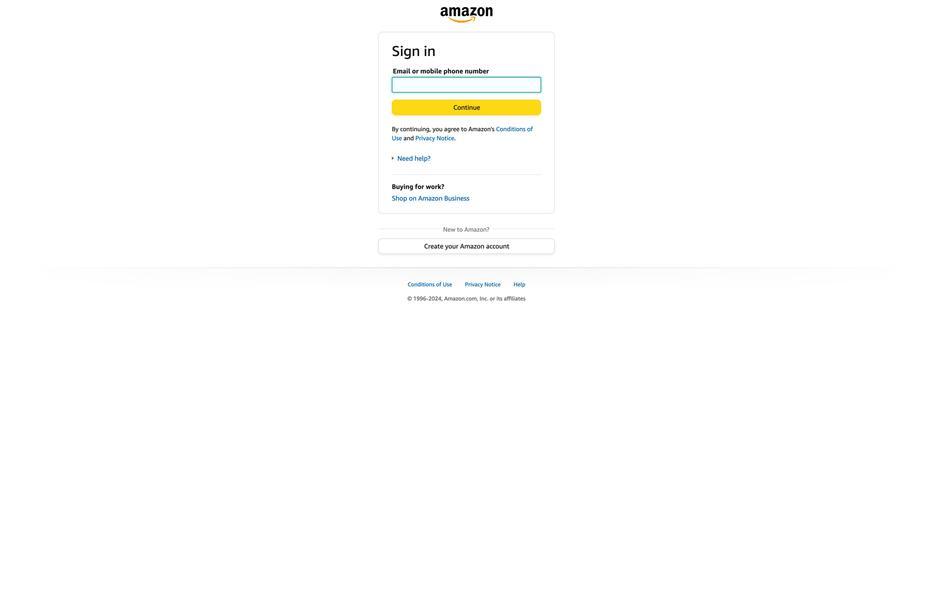 Task type: locate. For each thing, give the bounding box(es) containing it.
amazon
[[419, 194, 443, 202], [461, 242, 485, 250]]

0 horizontal spatial notice
[[437, 135, 455, 142]]

or
[[412, 67, 419, 75], [490, 295, 495, 302]]

conditions right amazon's
[[496, 125, 526, 133]]

continue
[[454, 104, 481, 111]]

use
[[392, 135, 402, 142], [443, 281, 452, 288]]

sign
[[392, 42, 420, 59]]

1 vertical spatial conditions
[[408, 281, 435, 288]]

0 vertical spatial conditions of use link
[[392, 125, 533, 142]]

use up 2024,
[[443, 281, 452, 288]]

to right new
[[457, 226, 463, 233]]

Continue submit
[[393, 100, 541, 115]]

1 vertical spatial conditions of use
[[408, 281, 454, 288]]

1 horizontal spatial conditions
[[496, 125, 526, 133]]

0 vertical spatial conditions
[[496, 125, 526, 133]]

amazon.com,
[[445, 295, 479, 302]]

1 vertical spatial amazon
[[461, 242, 485, 250]]

privacy notice link down you
[[416, 135, 455, 142]]

1 horizontal spatial privacy notice link
[[465, 281, 502, 288]]

0 vertical spatial conditions of use
[[392, 125, 533, 142]]

notice down by continuing, you agree to amazon's
[[437, 135, 455, 142]]

conditions of use for topmost conditions of use link
[[392, 125, 533, 142]]

in
[[424, 42, 436, 59]]

of right amazon's
[[527, 125, 533, 133]]

expand image
[[392, 157, 396, 160]]

0 horizontal spatial privacy
[[416, 135, 435, 142]]

conditions of use
[[392, 125, 533, 142], [408, 281, 454, 288]]

0 vertical spatial amazon
[[419, 194, 443, 202]]

1 vertical spatial privacy
[[465, 281, 483, 288]]

1 horizontal spatial or
[[490, 295, 495, 302]]

conditions of use link
[[392, 125, 533, 142], [408, 281, 454, 288]]

conditions for topmost conditions of use link
[[496, 125, 526, 133]]

help?
[[415, 155, 431, 162]]

continuing,
[[401, 125, 431, 133]]

privacy notice link up inc.
[[465, 281, 502, 288]]

privacy notice link
[[416, 135, 455, 142], [465, 281, 502, 288]]

0 vertical spatial of
[[527, 125, 533, 133]]

1 vertical spatial privacy notice link
[[465, 281, 502, 288]]

to
[[461, 125, 467, 133], [457, 226, 463, 233]]

use inside conditions of use
[[392, 135, 402, 142]]

0 vertical spatial use
[[392, 135, 402, 142]]

Email or mobile phone number email field
[[392, 77, 542, 93]]

©
[[408, 295, 412, 302]]

notice up 'its'
[[485, 281, 501, 288]]

0 horizontal spatial of
[[436, 281, 442, 288]]

0 horizontal spatial conditions
[[408, 281, 435, 288]]

1 horizontal spatial of
[[527, 125, 533, 133]]

privacy
[[416, 135, 435, 142], [465, 281, 483, 288]]

or left 'its'
[[490, 295, 495, 302]]

amazon down work? in the left top of the page
[[419, 194, 443, 202]]

or right email
[[412, 67, 419, 75]]

1 vertical spatial use
[[443, 281, 452, 288]]

conditions up 1996-
[[408, 281, 435, 288]]

buying for work? shop on amazon business
[[392, 183, 470, 202]]

0 horizontal spatial privacy notice link
[[416, 135, 455, 142]]

privacy down continuing,
[[416, 135, 435, 142]]

1 vertical spatial notice
[[485, 281, 501, 288]]

© 1996-2024, amazon.com, inc. or its affiliates
[[408, 295, 526, 302]]

privacy up © 1996-2024, amazon.com, inc. or its affiliates
[[465, 281, 483, 288]]

use down by
[[392, 135, 402, 142]]

of
[[527, 125, 533, 133], [436, 281, 442, 288]]

conditions for conditions of use link to the bottom
[[408, 281, 435, 288]]

to right agree
[[461, 125, 467, 133]]

of up 2024,
[[436, 281, 442, 288]]

use for conditions of use link to the bottom
[[443, 281, 452, 288]]

conditions inside conditions of use
[[496, 125, 526, 133]]

work?
[[426, 183, 445, 191]]

0 horizontal spatial use
[[392, 135, 402, 142]]

inc.
[[480, 295, 489, 302]]

1 horizontal spatial use
[[443, 281, 452, 288]]

conditions
[[496, 125, 526, 133], [408, 281, 435, 288]]

amazon down amazon?
[[461, 242, 485, 250]]

1 vertical spatial or
[[490, 295, 495, 302]]

shop on amazon business link
[[392, 194, 470, 202]]

0 horizontal spatial amazon
[[419, 194, 443, 202]]

of inside conditions of use
[[527, 125, 533, 133]]

account
[[487, 242, 510, 250]]

notice
[[437, 135, 455, 142], [485, 281, 501, 288]]

0 vertical spatial or
[[412, 67, 419, 75]]

amazon?
[[465, 226, 490, 233]]

1 vertical spatial of
[[436, 281, 442, 288]]

amazon's
[[469, 125, 495, 133]]

create
[[425, 242, 444, 250]]

need help? button
[[392, 154, 431, 163]]



Task type: describe. For each thing, give the bounding box(es) containing it.
of for topmost conditions of use link
[[527, 125, 533, 133]]

2024,
[[429, 295, 443, 302]]

0 vertical spatial privacy notice link
[[416, 135, 455, 142]]

and
[[404, 135, 414, 142]]

its
[[497, 295, 503, 302]]

business
[[445, 194, 470, 202]]

1996-
[[414, 295, 429, 302]]

help
[[514, 281, 527, 288]]

mobile
[[421, 67, 442, 75]]

1 vertical spatial to
[[457, 226, 463, 233]]

affiliates
[[504, 295, 526, 302]]

email or mobile phone number
[[393, 67, 489, 75]]

by continuing, you agree to amazon's
[[392, 125, 496, 133]]

create your amazon account link
[[379, 239, 555, 254]]

number
[[465, 67, 489, 75]]

0 vertical spatial to
[[461, 125, 467, 133]]

1 horizontal spatial notice
[[485, 281, 501, 288]]

need
[[398, 155, 413, 162]]

agree
[[445, 125, 460, 133]]

your
[[446, 242, 459, 250]]

conditions of use for conditions of use link to the bottom
[[408, 281, 454, 288]]

new to amazon?
[[444, 226, 490, 233]]

email
[[393, 67, 411, 75]]

amazon inside the buying for work? shop on amazon business
[[419, 194, 443, 202]]

by
[[392, 125, 399, 133]]

you
[[433, 125, 443, 133]]

amazon image
[[441, 7, 493, 23]]

privacy notice
[[465, 281, 502, 288]]

0 horizontal spatial or
[[412, 67, 419, 75]]

sign in
[[392, 42, 436, 59]]

0 vertical spatial notice
[[437, 135, 455, 142]]

buying
[[392, 183, 414, 191]]

1 vertical spatial conditions of use link
[[408, 281, 454, 288]]

phone
[[444, 67, 463, 75]]

for
[[415, 183, 424, 191]]

and privacy notice .
[[402, 135, 456, 142]]

create your amazon account
[[425, 242, 510, 250]]

1 horizontal spatial privacy
[[465, 281, 483, 288]]

of for conditions of use link to the bottom
[[436, 281, 442, 288]]

0 vertical spatial privacy
[[416, 135, 435, 142]]

use for topmost conditions of use link
[[392, 135, 402, 142]]

on
[[409, 194, 417, 202]]

new
[[444, 226, 456, 233]]

need help?
[[398, 155, 431, 162]]

.
[[455, 135, 456, 142]]

1 horizontal spatial amazon
[[461, 242, 485, 250]]

shop
[[392, 194, 407, 202]]

help link
[[514, 281, 527, 288]]



Task type: vqa. For each thing, say whether or not it's contained in the screenshot.
OR to the left
yes



